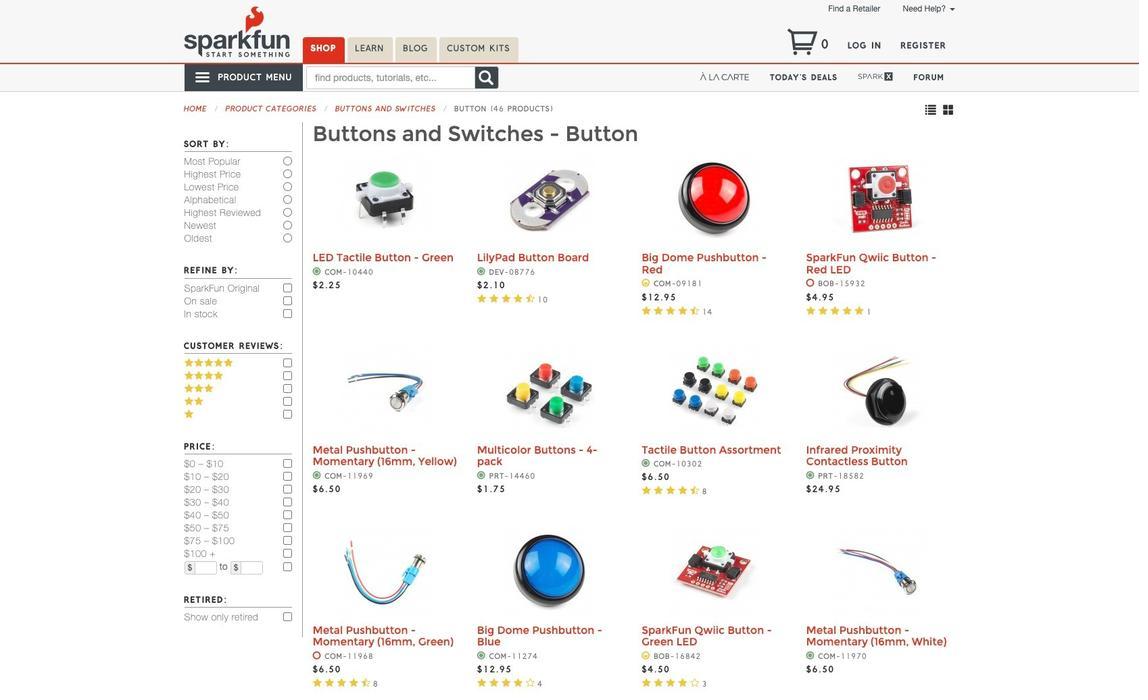 Task type: vqa. For each thing, say whether or not it's contained in the screenshot.
out of stock Icon related to Metal Pushbutton - Momentary (16mm, Green) image
yes



Task type: describe. For each thing, give the bounding box(es) containing it.
sparkfun qwiic button - green led image
[[667, 526, 762, 620]]

hamburger image
[[194, 69, 212, 86]]

in stock image for 'multicolor buttons - 4-pack' image
[[477, 472, 486, 480]]

big dome pushbutton - red image
[[667, 153, 762, 248]]

big dome pushbutton - blue image
[[503, 526, 597, 620]]

in stock image for lilypad button board image
[[477, 268, 486, 276]]

multicolor buttons - 4-pack image
[[503, 345, 597, 440]]

metal pushbutton - momentary (16mm, white) image
[[832, 526, 926, 620]]

star empty image
[[526, 679, 535, 688]]

infrared proximity contactless button image
[[832, 345, 926, 440]]

led tactile button - green image
[[338, 153, 433, 248]]

in stock image for 'big dome pushbutton - blue' image
[[477, 652, 486, 660]]

24 available image
[[642, 652, 651, 660]]

in stock image for tactile button assortment image
[[642, 460, 651, 468]]

metal pushbutton - momentary (16mm, green) image
[[338, 526, 433, 620]]

in stock image for metal pushbutton - momentary (16mm, white) image
[[806, 652, 815, 660]]



Task type: locate. For each thing, give the bounding box(es) containing it.
out of stock image
[[313, 652, 322, 660]]

star half image for in stock image related to lilypad button board image
[[526, 294, 535, 303]]

grid view image
[[941, 105, 955, 116]]

in stock image for infrared proximity contactless button image
[[806, 472, 815, 480]]

1 vertical spatial star half image
[[361, 679, 371, 688]]

star half image for tactile button assortment image
[[690, 486, 700, 496]]

in stock image for the led tactile button - green image
[[313, 268, 322, 276]]

None checkbox
[[283, 297, 292, 305], [283, 309, 292, 318], [283, 372, 292, 381], [283, 397, 292, 406], [283, 498, 292, 507], [283, 511, 292, 520], [283, 524, 292, 533], [283, 537, 292, 546], [283, 550, 292, 559], [283, 297, 292, 305], [283, 309, 292, 318], [283, 372, 292, 381], [283, 397, 292, 406], [283, 498, 292, 507], [283, 511, 292, 520], [283, 524, 292, 533], [283, 537, 292, 546], [283, 550, 292, 559]]

0 vertical spatial star half image
[[526, 294, 535, 303]]

metal pushbutton - momentary (16mm, yellow) image
[[338, 345, 433, 440]]

1 horizontal spatial star half image
[[690, 306, 700, 315]]

None text field
[[195, 562, 217, 575], [241, 562, 263, 575], [195, 562, 217, 575], [241, 562, 263, 575]]

star half image
[[690, 486, 700, 496], [361, 679, 371, 688]]

1 vertical spatial star half image
[[690, 306, 700, 315]]

in stock image
[[477, 472, 486, 480], [477, 652, 486, 660], [806, 652, 815, 660]]

1 horizontal spatial star half image
[[690, 486, 700, 496]]

lilypad button board image
[[503, 153, 597, 248]]

in stock image for metal pushbutton - momentary (16mm, yellow) image
[[313, 472, 322, 480]]

None radio
[[283, 170, 292, 179], [283, 196, 292, 204], [283, 170, 292, 179], [283, 196, 292, 204]]

find products, tutorials, etc... text field
[[306, 66, 475, 89]]

sparkfun qwiic button - red led image
[[832, 153, 926, 248]]

0 vertical spatial star half image
[[690, 486, 700, 496]]

in stock image
[[313, 268, 322, 276], [477, 268, 486, 276], [642, 460, 651, 468], [313, 472, 322, 480], [806, 472, 815, 480]]

None checkbox
[[283, 284, 292, 292], [283, 359, 292, 368], [283, 385, 292, 393], [283, 410, 292, 419], [283, 460, 292, 469], [283, 473, 292, 482], [283, 486, 292, 494], [283, 563, 292, 572], [283, 613, 292, 622], [283, 284, 292, 292], [283, 359, 292, 368], [283, 385, 292, 393], [283, 410, 292, 419], [283, 460, 292, 469], [283, 473, 292, 482], [283, 486, 292, 494], [283, 563, 292, 572], [283, 613, 292, 622]]

star half image
[[526, 294, 535, 303], [690, 306, 700, 315]]

star half image for metal pushbutton - momentary (16mm, green) image
[[361, 679, 371, 688]]

0 horizontal spatial star half image
[[526, 294, 535, 303]]

star half image for 23 available image
[[690, 306, 700, 315]]

None radio
[[283, 157, 292, 166], [283, 183, 292, 192], [283, 208, 292, 217], [283, 221, 292, 230], [283, 234, 292, 243], [283, 157, 292, 166], [283, 183, 292, 192], [283, 208, 292, 217], [283, 221, 292, 230], [283, 234, 292, 243]]

star empty image
[[690, 679, 700, 688]]

star full image
[[477, 294, 487, 303], [489, 294, 499, 303], [501, 294, 511, 303], [513, 294, 523, 303], [642, 306, 651, 315], [666, 306, 675, 315], [678, 306, 687, 315], [806, 306, 816, 315], [843, 306, 852, 315], [855, 306, 864, 315], [184, 358, 194, 368], [194, 358, 204, 368], [184, 371, 194, 381], [194, 371, 204, 381], [204, 371, 214, 381], [214, 371, 224, 381], [194, 384, 204, 393], [184, 397, 194, 406], [194, 397, 204, 406], [184, 410, 194, 419], [666, 486, 675, 496], [313, 679, 322, 688], [325, 679, 334, 688], [337, 679, 346, 688], [349, 679, 358, 688], [477, 679, 487, 688], [501, 679, 511, 688], [513, 679, 523, 688], [642, 679, 651, 688], [654, 679, 663, 688], [678, 679, 687, 688]]

list view image
[[923, 105, 937, 116]]

star full image
[[654, 306, 663, 315], [818, 306, 828, 315], [830, 306, 840, 315], [204, 358, 214, 368], [214, 358, 224, 368], [224, 358, 233, 368], [184, 384, 194, 393], [204, 384, 214, 393], [642, 486, 651, 496], [654, 486, 663, 496], [678, 486, 687, 496], [489, 679, 499, 688], [666, 679, 675, 688]]

out of stock image
[[806, 279, 815, 288]]

23 available image
[[642, 279, 651, 288]]

0 horizontal spatial star half image
[[361, 679, 371, 688]]

tactile button assortment image
[[667, 345, 762, 440]]



